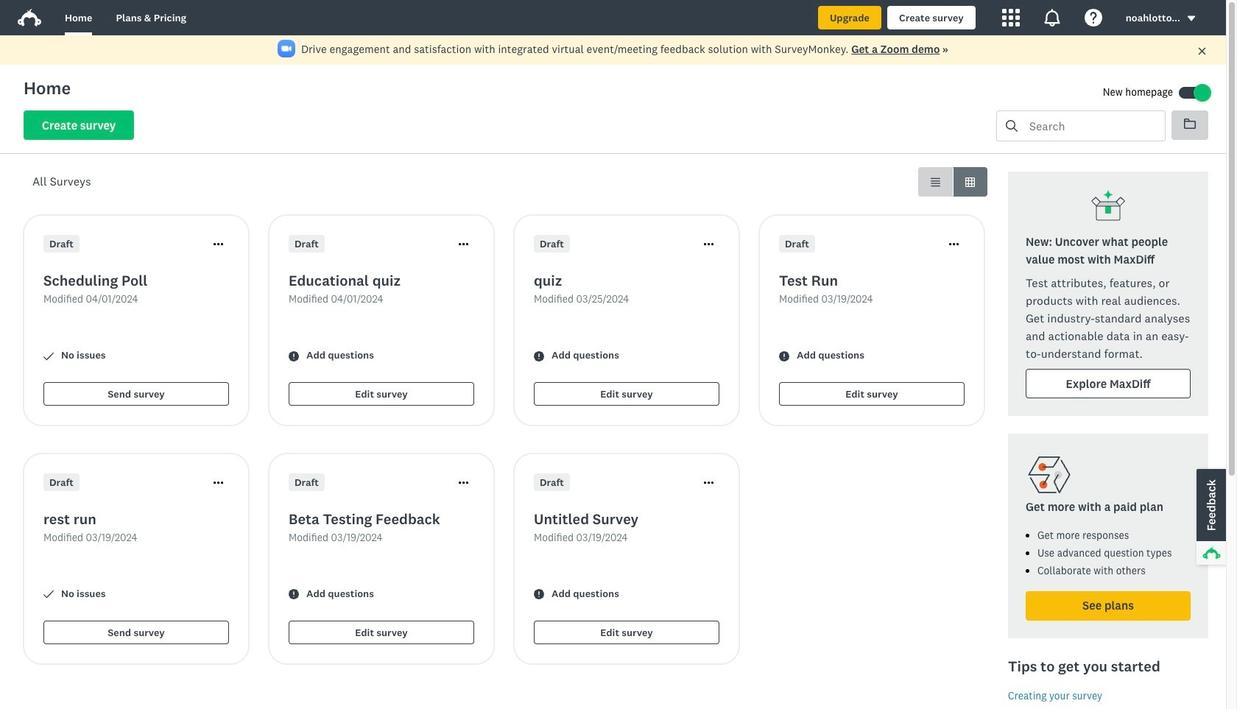 Task type: describe. For each thing, give the bounding box(es) containing it.
1 no issues image from the top
[[43, 351, 54, 361]]

0 horizontal spatial warning image
[[289, 590, 299, 600]]

Search text field
[[1018, 111, 1165, 141]]

1 brand logo image from the top
[[18, 6, 41, 29]]

response based pricing icon image
[[1026, 451, 1073, 499]]

x image
[[1197, 46, 1207, 56]]

notification center icon image
[[1043, 9, 1061, 27]]

max diff icon image
[[1091, 189, 1126, 225]]

2 brand logo image from the top
[[18, 9, 41, 27]]

1 warning image from the left
[[289, 351, 299, 361]]



Task type: vqa. For each thing, say whether or not it's contained in the screenshot.
Response Based Pricing Icon
yes



Task type: locate. For each thing, give the bounding box(es) containing it.
help icon image
[[1085, 9, 1102, 27]]

products icon image
[[1002, 9, 1020, 27], [1002, 9, 1020, 27]]

1 horizontal spatial warning image
[[534, 590, 544, 600]]

1 horizontal spatial warning image
[[534, 351, 544, 361]]

search image
[[1006, 120, 1018, 132], [1006, 120, 1018, 132]]

group
[[918, 167, 988, 197]]

warning image
[[289, 351, 299, 361], [534, 351, 544, 361]]

0 horizontal spatial warning image
[[289, 351, 299, 361]]

dropdown arrow icon image
[[1186, 13, 1197, 24], [1188, 16, 1195, 21]]

brand logo image
[[18, 6, 41, 29], [18, 9, 41, 27]]

2 warning image from the left
[[534, 351, 544, 361]]

0 vertical spatial no issues image
[[43, 351, 54, 361]]

1 vertical spatial no issues image
[[43, 590, 54, 600]]

no issues image
[[43, 351, 54, 361], [43, 590, 54, 600]]

warning image
[[779, 351, 789, 361], [289, 590, 299, 600], [534, 590, 544, 600]]

folders image
[[1184, 119, 1196, 129]]

folders image
[[1184, 118, 1196, 130]]

2 horizontal spatial warning image
[[779, 351, 789, 361]]

2 no issues image from the top
[[43, 590, 54, 600]]



